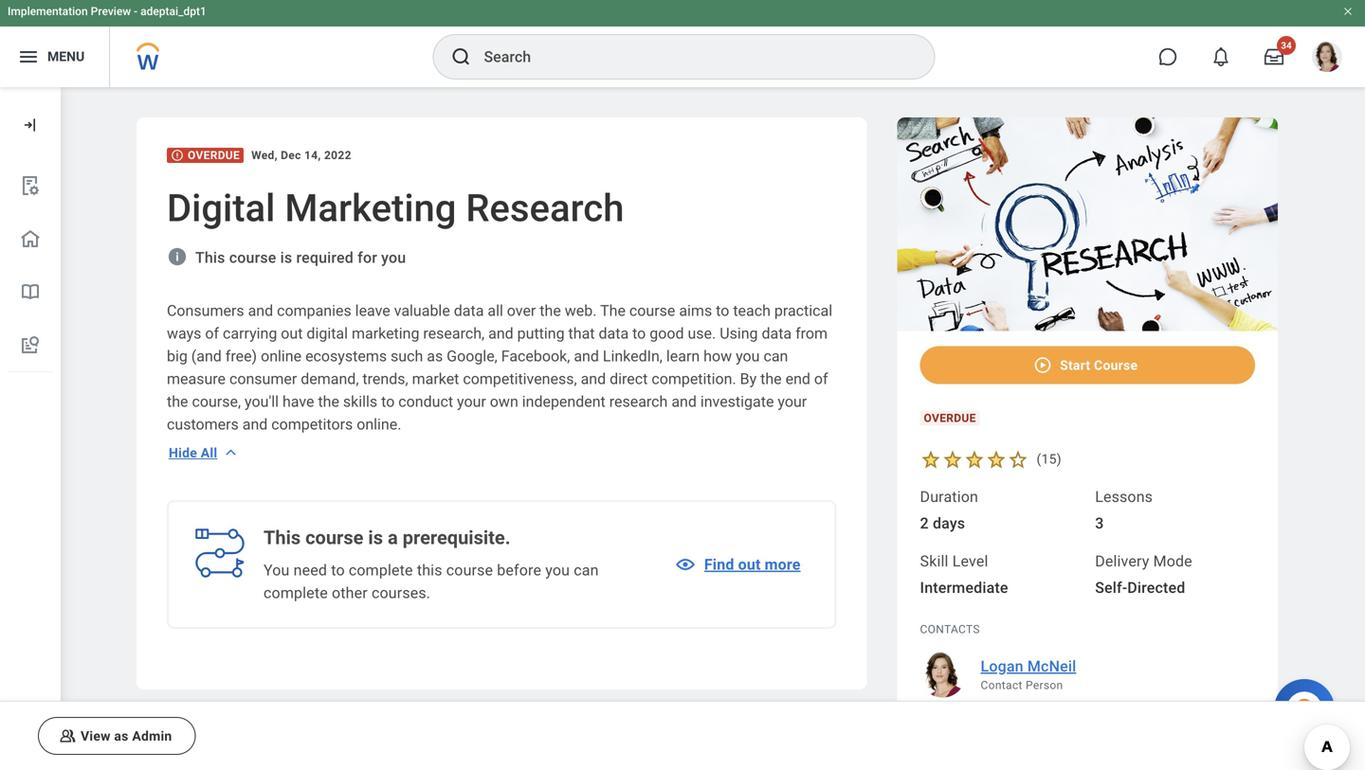 Task type: describe. For each thing, give the bounding box(es) containing it.
1 star image from the left
[[920, 449, 942, 471]]

using
[[720, 325, 758, 343]]

in
[[229, 737, 241, 753]]

1 your from the left
[[457, 393, 486, 411]]

visible image
[[674, 554, 697, 576]]

before
[[497, 562, 542, 580]]

this for this course is required for you
[[195, 249, 225, 267]]

close environment banner image
[[1343, 6, 1354, 17]]

logan mcneil contact person
[[981, 658, 1077, 693]]

hide all button
[[169, 438, 240, 468]]

the up the putting
[[540, 302, 561, 320]]

2
[[920, 515, 929, 533]]

2 your from the left
[[778, 393, 807, 411]]

lessons in this course
[[174, 737, 317, 753]]

book open image
[[19, 281, 42, 303]]

course down digital
[[229, 249, 276, 267]]

view
[[81, 729, 111, 745]]

and down competition.
[[672, 393, 697, 411]]

other
[[332, 585, 368, 603]]

the
[[600, 302, 626, 320]]

to down trends,
[[381, 393, 395, 411]]

1 horizontal spatial of
[[814, 370, 828, 388]]

0 vertical spatial overdue
[[188, 149, 240, 162]]

directed
[[1128, 580, 1186, 598]]

inbox large image
[[1265, 47, 1284, 66]]

google,
[[447, 348, 498, 366]]

dec
[[281, 149, 301, 162]]

0 vertical spatial course
[[1094, 358, 1138, 374]]

from
[[796, 325, 828, 343]]

days
[[933, 515, 965, 533]]

2 star image from the left
[[964, 449, 986, 471]]

( 15 )
[[1037, 452, 1062, 468]]

hide all
[[169, 445, 217, 461]]

level
[[953, 553, 988, 571]]

market
[[412, 370, 459, 388]]

find out more button
[[674, 542, 812, 588]]

can inside consumers and companies leave valuable data all over the web. the course aims to teach practical ways of carrying out digital marketing research, and putting that data to good use. using data from big (and free) online ecosystems such as google, facebook, and linkedin, learn how you can measure consumer demand, trends, market competitiveness, and direct competition. by the end of the course, you'll have the skills to conduct your own independent research and investigate your customers and competitors online.
[[764, 348, 788, 366]]

15
[[1042, 452, 1057, 468]]

view as admin
[[81, 729, 172, 745]]

all
[[488, 302, 503, 320]]

1 vertical spatial course
[[274, 737, 317, 753]]

skill level intermediate
[[920, 553, 1008, 598]]

such
[[391, 348, 423, 366]]

as inside button
[[114, 729, 129, 745]]

the right by
[[761, 370, 782, 388]]

duration 2 days
[[920, 489, 979, 533]]

digital
[[167, 186, 275, 231]]

view as admin button
[[38, 718, 196, 756]]

need
[[294, 562, 327, 580]]

conduct
[[399, 393, 453, 411]]

lessons in this course button
[[159, 721, 333, 770]]

practical
[[775, 302, 833, 320]]

aims
[[679, 302, 712, 320]]

out inside button
[[738, 556, 761, 574]]

intermediate
[[920, 580, 1008, 598]]

menu button
[[0, 27, 109, 87]]

course inside consumers and companies leave valuable data all over the web. the course aims to teach practical ways of carrying out digital marketing research, and putting that data to good use. using data from big (and free) online ecosystems such as google, facebook, and linkedin, learn how you can measure consumer demand, trends, market competitiveness, and direct competition. by the end of the course, you'll have the skills to conduct your own independent research and investigate your customers and competitors online.
[[630, 302, 675, 320]]

consumer
[[229, 370, 297, 388]]

menu banner
[[0, 0, 1365, 87]]

how
[[704, 348, 732, 366]]

teach
[[733, 302, 771, 320]]

by
[[740, 370, 757, 388]]

and down all
[[488, 325, 514, 343]]

marketing
[[285, 186, 457, 231]]

exclamation circle image
[[171, 149, 184, 162]]

this
[[417, 562, 442, 580]]

home image
[[19, 228, 42, 250]]

mcneil
[[1028, 658, 1077, 676]]

courses.
[[372, 585, 431, 603]]

transformation import image
[[21, 116, 40, 135]]

you need to complete this course before you can complete other courses.
[[264, 562, 599, 603]]

wed,
[[251, 149, 278, 162]]

find out more
[[704, 556, 801, 574]]

and down you'll
[[243, 416, 268, 434]]

admin
[[132, 729, 172, 745]]

start course button
[[920, 347, 1255, 385]]

research
[[609, 393, 668, 411]]

ecosystems
[[305, 348, 387, 366]]

report parameter image
[[19, 174, 42, 197]]

out inside consumers and companies leave valuable data all over the web. the course aims to teach practical ways of carrying out digital marketing research, and putting that data to good use. using data from big (and free) online ecosystems such as google, facebook, and linkedin, learn how you can measure consumer demand, trends, market competitiveness, and direct competition. by the end of the course, you'll have the skills to conduct your own independent research and investigate your customers and competitors online.
[[281, 325, 303, 343]]

that
[[568, 325, 595, 343]]

14,
[[304, 149, 321, 162]]

contact
[[981, 680, 1023, 693]]

research,
[[423, 325, 485, 343]]

person
[[1026, 680, 1063, 693]]

course,
[[192, 393, 241, 411]]

preview
[[91, 5, 131, 18]]

customers
[[167, 416, 239, 434]]

1 vertical spatial complete
[[264, 585, 328, 603]]

the down demand,
[[318, 393, 339, 411]]

to up linkedin,
[[633, 325, 646, 343]]

you
[[264, 562, 290, 580]]

use.
[[688, 325, 716, 343]]

more
[[765, 556, 801, 574]]

you'll
[[245, 393, 279, 411]]

play circle image
[[1034, 356, 1053, 375]]

competition.
[[652, 370, 736, 388]]

and up carrying
[[248, 302, 273, 320]]

0 horizontal spatial data
[[454, 302, 484, 320]]



Task type: vqa. For each thing, say whether or not it's contained in the screenshot.
as
yes



Task type: locate. For each thing, give the bounding box(es) containing it.
lessons left in
[[174, 737, 226, 753]]

0 horizontal spatial lessons
[[174, 737, 226, 753]]

0 vertical spatial of
[[205, 325, 219, 343]]

of right end
[[814, 370, 828, 388]]

direct
[[610, 370, 648, 388]]

star image
[[920, 449, 942, 471], [986, 449, 1007, 471], [1007, 449, 1029, 471]]

wed, dec 14, 2022
[[251, 149, 352, 162]]

required
[[296, 249, 354, 267]]

this right in
[[244, 737, 270, 753]]

delivery mode self-directed
[[1095, 553, 1193, 598]]

you right before
[[545, 562, 570, 580]]

online
[[261, 348, 302, 366]]

1 horizontal spatial out
[[738, 556, 761, 574]]

2 horizontal spatial data
[[762, 325, 792, 343]]

over
[[507, 302, 536, 320]]

to
[[716, 302, 729, 320], [633, 325, 646, 343], [381, 393, 395, 411], [331, 562, 345, 580]]

1 vertical spatial can
[[574, 562, 599, 580]]

valuable
[[394, 302, 450, 320]]

this for this course is a prerequisite.
[[264, 527, 301, 549]]

notifications large image
[[1212, 47, 1231, 66]]

chevron up small image
[[221, 444, 240, 463]]

2 vertical spatial this
[[244, 737, 270, 753]]

0 vertical spatial can
[[764, 348, 788, 366]]

as
[[427, 348, 443, 366], [114, 729, 129, 745]]

0 horizontal spatial course
[[274, 737, 317, 753]]

data down teach
[[762, 325, 792, 343]]

1 vertical spatial of
[[814, 370, 828, 388]]

lessons for in
[[174, 737, 226, 753]]

course down prerequisite.
[[446, 562, 493, 580]]

1 horizontal spatial you
[[545, 562, 570, 580]]

0 horizontal spatial overdue
[[188, 149, 240, 162]]

(and
[[191, 348, 222, 366]]

delivery
[[1095, 553, 1150, 571]]

list
[[0, 159, 61, 373]]

2022
[[324, 149, 352, 162]]

independent
[[522, 393, 606, 411]]

0 vertical spatial out
[[281, 325, 303, 343]]

1 vertical spatial out
[[738, 556, 761, 574]]

0 horizontal spatial as
[[114, 729, 129, 745]]

as right view
[[114, 729, 129, 745]]

0 horizontal spatial your
[[457, 393, 486, 411]]

and
[[248, 302, 273, 320], [488, 325, 514, 343], [574, 348, 599, 366], [581, 370, 606, 388], [672, 393, 697, 411], [243, 416, 268, 434]]

0 vertical spatial this
[[195, 249, 225, 267]]

you
[[381, 249, 406, 267], [736, 348, 760, 366], [545, 562, 570, 580]]

to inside you need to complete this course before you can complete other courses.
[[331, 562, 345, 580]]

1 vertical spatial lessons
[[174, 737, 226, 753]]

menu
[[47, 49, 85, 65]]

you right for
[[381, 249, 406, 267]]

online.
[[357, 416, 401, 434]]

0 horizontal spatial can
[[574, 562, 599, 580]]

out
[[281, 325, 303, 343], [738, 556, 761, 574]]

media classroom image
[[58, 727, 77, 746]]

competitors
[[271, 416, 353, 434]]

0 vertical spatial you
[[381, 249, 406, 267]]

facebook,
[[501, 348, 570, 366]]

1 vertical spatial you
[[736, 348, 760, 366]]

is left a
[[368, 527, 383, 549]]

complete up courses.
[[349, 562, 413, 580]]

0 horizontal spatial you
[[381, 249, 406, 267]]

1 horizontal spatial your
[[778, 393, 807, 411]]

lessons for 3
[[1095, 489, 1153, 507]]

digital
[[307, 325, 348, 343]]

find
[[704, 556, 734, 574]]

trends,
[[363, 370, 408, 388]]

Search Workday  search field
[[484, 36, 896, 78]]

0 vertical spatial complete
[[349, 562, 413, 580]]

-
[[134, 5, 138, 18]]

1 horizontal spatial complete
[[349, 562, 413, 580]]

overdue inside course details element
[[924, 412, 976, 425]]

demand,
[[301, 370, 359, 388]]

1 vertical spatial overdue
[[924, 412, 976, 425]]

3 star image from the left
[[1007, 449, 1029, 471]]

this right info icon
[[195, 249, 225, 267]]

hide
[[169, 445, 197, 461]]

contacts
[[920, 624, 980, 637]]

2 star image from the left
[[986, 449, 1007, 471]]

2 vertical spatial you
[[545, 562, 570, 580]]

data left all
[[454, 302, 484, 320]]

1 vertical spatial this
[[264, 527, 301, 549]]

to up other
[[331, 562, 345, 580]]

3
[[1095, 515, 1104, 533]]

leave
[[355, 302, 390, 320]]

of
[[205, 325, 219, 343], [814, 370, 828, 388]]

of up (and at left
[[205, 325, 219, 343]]

is for required
[[280, 249, 292, 267]]

1 horizontal spatial course
[[1094, 358, 1138, 374]]

course up good
[[630, 302, 675, 320]]

course
[[1094, 358, 1138, 374], [274, 737, 317, 753]]

overdue up duration
[[924, 412, 976, 425]]

course inside you need to complete this course before you can complete other courses.
[[446, 562, 493, 580]]

digital marketing research
[[167, 186, 624, 231]]

lessons inside lessons in this course button
[[174, 737, 226, 753]]

the down measure
[[167, 393, 188, 411]]

1 vertical spatial is
[[368, 527, 383, 549]]

lessons up 3
[[1095, 489, 1153, 507]]

1 horizontal spatial as
[[427, 348, 443, 366]]

web.
[[565, 302, 597, 320]]

out up online
[[281, 325, 303, 343]]

your down end
[[778, 393, 807, 411]]

0 vertical spatial lessons
[[1095, 489, 1153, 507]]

course right in
[[274, 737, 317, 753]]

as inside consumers and companies leave valuable data all over the web. the course aims to teach practical ways of carrying out digital marketing research, and putting that data to good use. using data from big (and free) online ecosystems such as google, facebook, and linkedin, learn how you can measure consumer demand, trends, market competitiveness, and direct competition. by the end of the course, you'll have the skills to conduct your own independent research and investigate your customers and competitors online.
[[427, 348, 443, 366]]

1 horizontal spatial lessons
[[1095, 489, 1153, 507]]

course up "need"
[[305, 527, 364, 549]]

linkedin,
[[603, 348, 663, 366]]

skills
[[343, 393, 378, 411]]

is left "required"
[[280, 249, 292, 267]]

1 vertical spatial as
[[114, 729, 129, 745]]

implementation
[[8, 5, 88, 18]]

implementation preview -   adeptai_dpt1
[[8, 5, 207, 18]]

this course is a prerequisite.
[[264, 527, 511, 549]]

0 vertical spatial as
[[427, 348, 443, 366]]

you inside you need to complete this course before you can complete other courses.
[[545, 562, 570, 580]]

good
[[650, 325, 684, 343]]

putting
[[517, 325, 565, 343]]

logan
[[981, 658, 1024, 676]]

1 horizontal spatial is
[[368, 527, 383, 549]]

this up you
[[264, 527, 301, 549]]

profile logan mcneil image
[[1312, 42, 1343, 76]]

duration
[[920, 489, 979, 507]]

companies
[[277, 302, 352, 320]]

and down that
[[574, 348, 599, 366]]

can right before
[[574, 562, 599, 580]]

your
[[457, 393, 486, 411], [778, 393, 807, 411]]

1 horizontal spatial overdue
[[924, 412, 976, 425]]

for
[[358, 249, 377, 267]]

can up end
[[764, 348, 788, 366]]

overdue
[[188, 149, 240, 162], [924, 412, 976, 425]]

complete
[[349, 562, 413, 580], [264, 585, 328, 603]]

data down the on the top of page
[[599, 325, 629, 343]]

can
[[764, 348, 788, 366], [574, 562, 599, 580]]

0 horizontal spatial of
[[205, 325, 219, 343]]

consumers
[[167, 302, 244, 320]]

you inside consumers and companies leave valuable data all over the web. the course aims to teach practical ways of carrying out digital marketing research, and putting that data to good use. using data from big (and free) online ecosystems such as google, facebook, and linkedin, learn how you can measure consumer demand, trends, market competitiveness, and direct competition. by the end of the course, you'll have the skills to conduct your own independent research and investigate your customers and competitors online.
[[736, 348, 760, 366]]

0 horizontal spatial out
[[281, 325, 303, 343]]

this course is required for you
[[195, 249, 406, 267]]

1 horizontal spatial data
[[599, 325, 629, 343]]

0 horizontal spatial is
[[280, 249, 292, 267]]

34 button
[[1253, 36, 1296, 78]]

you up by
[[736, 348, 760, 366]]

34
[[1281, 40, 1292, 51]]

this
[[195, 249, 225, 267], [264, 527, 301, 549], [244, 737, 270, 753]]

complete down "need"
[[264, 585, 328, 603]]

lessons 3
[[1095, 489, 1153, 533]]

0 vertical spatial is
[[280, 249, 292, 267]]

competitiveness,
[[463, 370, 577, 388]]

is for a
[[368, 527, 383, 549]]

lessons
[[1095, 489, 1153, 507], [174, 737, 226, 753]]

this inside button
[[244, 737, 270, 753]]

1 star image from the left
[[942, 449, 964, 471]]

to right aims
[[716, 302, 729, 320]]

course details element
[[897, 118, 1278, 771]]

2 horizontal spatial you
[[736, 348, 760, 366]]

self-
[[1095, 580, 1128, 598]]

as up market
[[427, 348, 443, 366]]

have
[[283, 393, 314, 411]]

your left the own in the left of the page
[[457, 393, 486, 411]]

out right find
[[738, 556, 761, 574]]

overdue right exclamation circle icon
[[188, 149, 240, 162]]

marketing
[[352, 325, 420, 343]]

course right start
[[1094, 358, 1138, 374]]

big
[[167, 348, 188, 366]]

start
[[1060, 358, 1091, 374]]

end
[[786, 370, 811, 388]]

info image
[[167, 247, 188, 267]]

star image
[[942, 449, 964, 471], [964, 449, 986, 471]]

adeptai_dpt1
[[140, 5, 207, 18]]

search image
[[450, 46, 473, 68]]

1 horizontal spatial can
[[764, 348, 788, 366]]

)
[[1057, 452, 1062, 468]]

0 horizontal spatial complete
[[264, 585, 328, 603]]

and left direct
[[581, 370, 606, 388]]

justify image
[[17, 46, 40, 68]]

lessons inside course details element
[[1095, 489, 1153, 507]]

can inside you need to complete this course before you can complete other courses.
[[574, 562, 599, 580]]

own
[[490, 393, 518, 411]]



